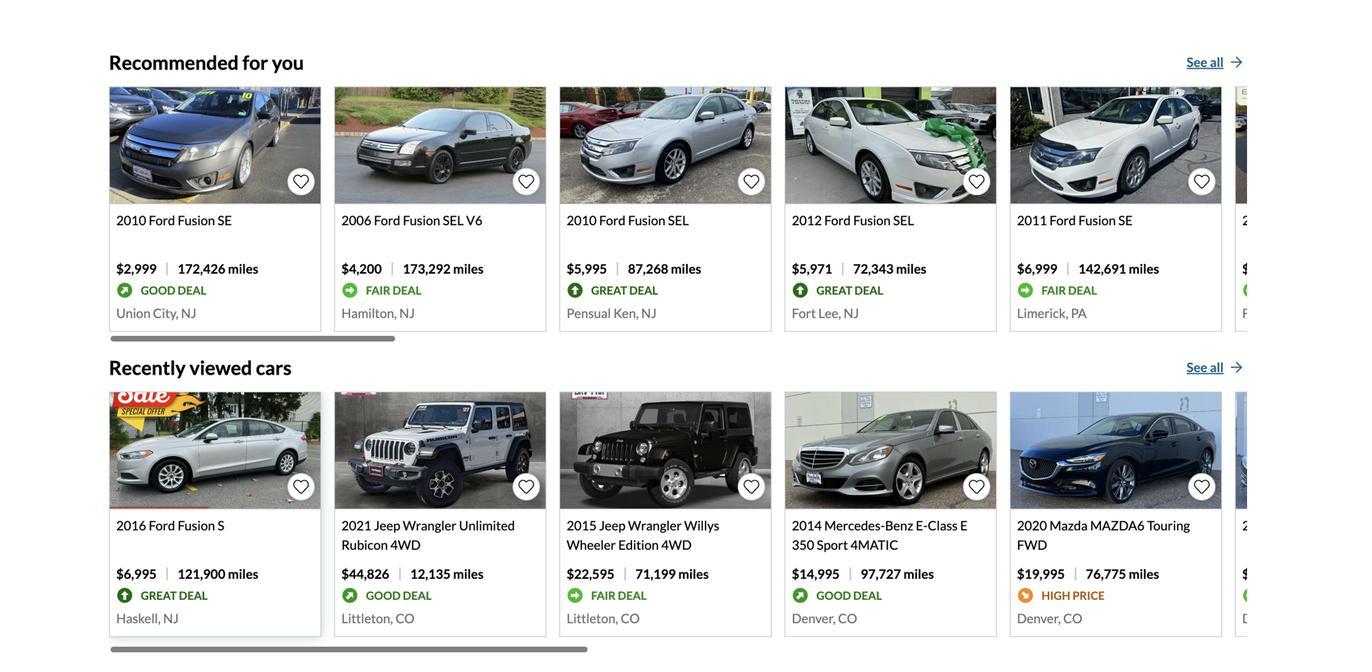 Task type: vqa. For each thing, say whether or not it's contained in the screenshot.
5+
no



Task type: describe. For each thing, give the bounding box(es) containing it.
deal for 121,900 miles
[[179, 589, 208, 603]]

ford for 2012 ford fusion sel
[[825, 213, 851, 228]]

great for $6,995
[[141, 589, 177, 603]]

fair deal for hamilton,
[[366, 284, 422, 297]]

87,268
[[628, 261, 669, 277]]

2011 ford fusion se
[[1018, 213, 1133, 228]]

2010 ford fusion se
[[116, 213, 232, 228]]

ken,
[[614, 305, 639, 321]]

$44,826
[[342, 566, 390, 582]]

deal for 172,426 miles
[[178, 284, 207, 297]]

nj right 'hamilton,'
[[400, 305, 415, 321]]

lee,
[[819, 305, 842, 321]]

e
[[961, 518, 968, 534]]

denver, co for $14,995
[[792, 611, 858, 627]]

ford for 2010 ford fusion sel
[[599, 213, 626, 228]]

recently
[[109, 356, 186, 379]]

ford for 2010 ford fusion se
[[149, 213, 175, 228]]

wheeler
[[567, 537, 616, 553]]

great deal for 72,343
[[817, 284, 884, 297]]

121,900 miles
[[178, 566, 259, 582]]

fair for $6,999
[[1042, 284, 1067, 297]]

see all for recently viewed cars
[[1187, 360, 1224, 375]]

fort lee, nj
[[792, 305, 860, 321]]

miles for 76,775 miles
[[1129, 566, 1160, 582]]

nj right haskell,
[[163, 611, 179, 627]]

co for 97,727
[[839, 611, 858, 627]]

miles for 173,292 miles
[[453, 261, 484, 277]]

denver, for $14,995
[[792, 611, 836, 627]]

jeep for wheeler
[[599, 518, 626, 534]]

cars
[[256, 356, 292, 379]]

unlimited
[[459, 518, 515, 534]]

see all link for recently viewed cars
[[1183, 356, 1248, 379]]

fusion for 2013 ford fusion se
[[1304, 213, 1342, 228]]

class
[[928, 518, 958, 534]]

2011
[[1018, 213, 1048, 228]]

for
[[243, 51, 268, 74]]

142,691 miles
[[1079, 261, 1160, 277]]

great deal for 121,900
[[141, 589, 208, 603]]

$19,995
[[1018, 566, 1066, 582]]

good deal for 12,135
[[366, 589, 432, 603]]

see all image for recommended for you
[[1231, 56, 1244, 69]]

76,775
[[1087, 566, 1127, 582]]

2015 jeep wrangler willys wheeler edition 4wd
[[567, 518, 720, 553]]

fair for $4,200
[[366, 284, 391, 297]]

littleton, co for $22,595
[[567, 611, 640, 627]]

mercedes-
[[825, 518, 886, 534]]

wrangler for 4wd
[[403, 518, 457, 534]]

2016 ford fusion s
[[116, 518, 224, 534]]

fwd
[[1018, 537, 1048, 553]]

hamilton, nj
[[342, 305, 415, 321]]

nj for pensual ken, nj
[[642, 305, 657, 321]]

2016 ford fusion s image
[[110, 393, 321, 509]]

76,775 miles
[[1087, 566, 1160, 582]]

see all image for recently viewed cars
[[1231, 361, 1244, 374]]

pensual ken, nj
[[567, 305, 657, 321]]

2021 jeep wrangler unlimited rubicon 4wd image
[[335, 393, 546, 509]]

see for recently viewed cars
[[1187, 360, 1208, 375]]

$14,995
[[792, 566, 840, 582]]

2014 mercedes-benz e-class e 350 sport 4matic image
[[786, 393, 997, 509]]

$4,200
[[342, 261, 382, 277]]

mazda6
[[1091, 518, 1145, 534]]

trevose,
[[1312, 305, 1357, 321]]

you
[[272, 51, 304, 74]]

good for $44,826
[[366, 589, 401, 603]]

limerick,
[[1018, 305, 1069, 321]]

2006 ford fusion sel v6
[[342, 213, 483, 228]]

good deal for 172,426
[[141, 284, 207, 297]]

touring
[[1148, 518, 1191, 534]]

edition
[[619, 537, 659, 553]]

good for $14,995
[[817, 589, 852, 603]]

great for $5,995
[[592, 284, 628, 297]]

willys
[[685, 518, 720, 534]]

2010 ford fusion sel
[[567, 213, 689, 228]]

all for recommended for you
[[1211, 54, 1224, 70]]

denver, co for $19,995
[[1018, 611, 1083, 627]]

miles for 87,268 miles
[[671, 261, 702, 277]]

2014
[[792, 518, 822, 534]]

97,727
[[861, 566, 902, 582]]

2020 mazda mazda6 touring fwd image
[[1011, 393, 1222, 509]]

good deal for 97,727
[[817, 589, 883, 603]]

2012 ford fusion sel image
[[786, 87, 997, 204]]

2015 jeep wrangler willys wheeler edition 4wd image
[[561, 393, 771, 509]]

172,426 miles
[[178, 261, 259, 277]]

viewed
[[190, 356, 252, 379]]

sel for 2010 ford fusion sel
[[668, 213, 689, 228]]

71,199
[[636, 566, 676, 582]]

$5,971
[[792, 261, 833, 277]]

4wd inside 2015 jeep wrangler willys wheeler edition 4wd
[[662, 537, 692, 553]]

12,135
[[411, 566, 451, 582]]

97,727 miles
[[861, 566, 935, 582]]

2006 ford fusion sel v6 image
[[335, 87, 546, 204]]

limerick, pa
[[1018, 305, 1087, 321]]

2013
[[1243, 213, 1273, 228]]

all for recently viewed cars
[[1211, 360, 1224, 375]]

$18,995
[[1243, 566, 1291, 582]]

denver, for $19,995
[[1018, 611, 1061, 627]]

121,900
[[178, 566, 226, 582]]

deal for 142,691 miles
[[1069, 284, 1098, 297]]

f
[[1355, 518, 1357, 534]]

ford for 2013 ford fusion se
[[1275, 213, 1302, 228]]

rubicon
[[342, 537, 388, 553]]

great deal for 87,268
[[592, 284, 658, 297]]

sel for 2012 ford fusion sel
[[894, 213, 915, 228]]

high
[[1042, 589, 1071, 603]]

350
[[792, 537, 815, 553]]

great for $5,971
[[817, 284, 853, 297]]

2013 ford fusion se
[[1243, 213, 1357, 228]]

sel for 2006 ford fusion sel v6
[[443, 213, 464, 228]]

s
[[218, 518, 224, 534]]

1 horizontal spatial v6
[[1337, 518, 1353, 534]]

pensual
[[567, 305, 611, 321]]

fusion for 2012 ford fusion sel
[[854, 213, 891, 228]]

2006
[[342, 213, 372, 228]]

deal for 71,199 miles
[[618, 589, 647, 603]]

4wd inside "2021 jeep wrangler unlimited rubicon 4wd"
[[391, 537, 421, 553]]

nj for union city, nj
[[181, 305, 197, 321]]

feasterville-trevose,
[[1243, 305, 1357, 321]]

hamilton,
[[342, 305, 397, 321]]

3 denver, from the left
[[1243, 611, 1287, 627]]

$5,995
[[567, 261, 607, 277]]

2021 jeep wrangler unlimited rubicon 4wd
[[342, 518, 515, 553]]

5 co from the left
[[1289, 611, 1308, 627]]

tlx
[[1311, 518, 1334, 534]]

se for 2013 ford fusion se
[[1344, 213, 1357, 228]]

$2,999
[[116, 261, 157, 277]]

ford for 2016 ford fusion s
[[149, 518, 175, 534]]

acura
[[1275, 518, 1309, 534]]



Task type: locate. For each thing, give the bounding box(es) containing it.
2 see all image from the top
[[1231, 361, 1244, 374]]

great up lee,
[[817, 284, 853, 297]]

fusion
[[178, 213, 215, 228], [403, 213, 440, 228], [628, 213, 666, 228], [854, 213, 891, 228], [1079, 213, 1117, 228], [1304, 213, 1342, 228], [178, 518, 215, 534]]

1 sel from the left
[[443, 213, 464, 228]]

0 horizontal spatial good
[[141, 284, 176, 297]]

miles for 12,135 miles
[[453, 566, 484, 582]]

ford up $5,995
[[599, 213, 626, 228]]

pa
[[1072, 305, 1087, 321]]

miles right "71,199"
[[679, 566, 709, 582]]

1 horizontal spatial good
[[366, 589, 401, 603]]

miles right 87,268
[[671, 261, 702, 277]]

173,292
[[403, 261, 451, 277]]

fusion left s on the left of the page
[[178, 518, 215, 534]]

2010 up $5,995
[[567, 213, 597, 228]]

1 horizontal spatial fair
[[592, 589, 616, 603]]

1 horizontal spatial sel
[[668, 213, 689, 228]]

2015 acura tlx v6 fwd image
[[1237, 393, 1357, 509]]

2 denver, from the left
[[1018, 611, 1061, 627]]

ford up $2,999
[[149, 213, 175, 228]]

0 vertical spatial all
[[1211, 54, 1224, 70]]

0 horizontal spatial littleton,
[[342, 611, 393, 627]]

1 jeep from the left
[[374, 518, 401, 534]]

172,426
[[178, 261, 226, 277]]

ford right 2012 on the right top of page
[[825, 213, 851, 228]]

0 horizontal spatial 4wd
[[391, 537, 421, 553]]

4wd up 12,135
[[391, 537, 421, 553]]

great up haskell, nj
[[141, 589, 177, 603]]

littleton, down $44,826
[[342, 611, 393, 627]]

v6 up 173,292 miles
[[466, 213, 483, 228]]

good down $44,826
[[366, 589, 401, 603]]

2 horizontal spatial se
[[1344, 213, 1357, 228]]

fair for $22,595
[[592, 589, 616, 603]]

denver, co
[[792, 611, 858, 627], [1018, 611, 1083, 627], [1243, 611, 1308, 627]]

1 horizontal spatial fair deal
[[592, 589, 647, 603]]

littleton, down $22,595 at bottom left
[[567, 611, 619, 627]]

fusion up 142,691
[[1079, 213, 1117, 228]]

1 horizontal spatial 4wd
[[662, 537, 692, 553]]

3 se from the left
[[1344, 213, 1357, 228]]

deal for 87,268 miles
[[630, 284, 658, 297]]

1 littleton, co from the left
[[342, 611, 415, 627]]

recently viewed cars
[[109, 356, 292, 379]]

2015 for 2015 jeep wrangler willys wheeler edition 4wd
[[567, 518, 597, 534]]

2 see all link from the top
[[1183, 356, 1248, 379]]

1 horizontal spatial great deal
[[592, 284, 658, 297]]

sel up '72,343 miles'
[[894, 213, 915, 228]]

co down $18,995 in the bottom of the page
[[1289, 611, 1308, 627]]

co down 12,135
[[396, 611, 415, 627]]

2 horizontal spatial sel
[[894, 213, 915, 228]]

$22,595
[[567, 566, 615, 582]]

fair
[[366, 284, 391, 297], [1042, 284, 1067, 297], [592, 589, 616, 603]]

1 horizontal spatial 2015
[[1243, 518, 1273, 534]]

0 horizontal spatial jeep
[[374, 518, 401, 534]]

0 horizontal spatial great deal
[[141, 589, 208, 603]]

1 horizontal spatial littleton, co
[[567, 611, 640, 627]]

ford right 2011
[[1050, 213, 1077, 228]]

deal down 173,292
[[393, 284, 422, 297]]

jeep inside "2021 jeep wrangler unlimited rubicon 4wd"
[[374, 518, 401, 534]]

fair deal for limerick,
[[1042, 284, 1098, 297]]

0 vertical spatial see
[[1187, 54, 1208, 70]]

1 see all from the top
[[1187, 54, 1224, 70]]

0 horizontal spatial good deal
[[141, 284, 207, 297]]

recommended
[[109, 51, 239, 74]]

2015 acura tlx v6 f
[[1243, 518, 1357, 534]]

$6,995
[[116, 566, 157, 582]]

good down $14,995
[[817, 589, 852, 603]]

wrangler for edition
[[628, 518, 682, 534]]

see
[[1187, 54, 1208, 70], [1187, 360, 1208, 375]]

deal for 173,292 miles
[[393, 284, 422, 297]]

2015 left acura
[[1243, 518, 1273, 534]]

see all link for recommended for you
[[1183, 51, 1248, 74]]

se
[[218, 213, 232, 228], [1119, 213, 1133, 228], [1344, 213, 1357, 228]]

2010 ford fusion se image
[[110, 87, 321, 204]]

4wd up "71,199 miles" at the bottom of page
[[662, 537, 692, 553]]

4wd
[[391, 537, 421, 553], [662, 537, 692, 553]]

ford for 2011 ford fusion se
[[1050, 213, 1077, 228]]

all
[[1211, 54, 1224, 70], [1211, 360, 1224, 375]]

1 2010 from the left
[[116, 213, 146, 228]]

fusion up 172,426
[[178, 213, 215, 228]]

0 horizontal spatial sel
[[443, 213, 464, 228]]

4 co from the left
[[1064, 611, 1083, 627]]

wrangler inside "2021 jeep wrangler unlimited rubicon 4wd"
[[403, 518, 457, 534]]

fusion up 72,343
[[854, 213, 891, 228]]

2 horizontal spatial fair deal
[[1042, 284, 1098, 297]]

v6 left f on the bottom right
[[1337, 518, 1353, 534]]

fusion right "2013" on the top of page
[[1304, 213, 1342, 228]]

2010 for 2010 ford fusion se
[[116, 213, 146, 228]]

littleton, co for $44,826
[[342, 611, 415, 627]]

union city, nj
[[116, 305, 197, 321]]

$9,523
[[1243, 261, 1283, 277]]

fair deal for littleton,
[[592, 589, 647, 603]]

2 littleton, from the left
[[567, 611, 619, 627]]

feasterville-
[[1243, 305, 1312, 321]]

0 horizontal spatial denver, co
[[792, 611, 858, 627]]

2012
[[792, 213, 822, 228]]

2015 inside 2015 jeep wrangler willys wheeler edition 4wd
[[567, 518, 597, 534]]

wrangler
[[403, 518, 457, 534], [628, 518, 682, 534]]

miles for 72,343 miles
[[897, 261, 927, 277]]

3 sel from the left
[[894, 213, 915, 228]]

denver, co down $18,995 in the bottom of the page
[[1243, 611, 1308, 627]]

benz
[[886, 518, 914, 534]]

1 horizontal spatial 2010
[[567, 213, 597, 228]]

deal up pa
[[1069, 284, 1098, 297]]

nj
[[181, 305, 197, 321], [400, 305, 415, 321], [642, 305, 657, 321], [844, 305, 860, 321], [163, 611, 179, 627]]

sel up 87,268 miles on the top
[[668, 213, 689, 228]]

jeep
[[374, 518, 401, 534], [599, 518, 626, 534]]

2 horizontal spatial good
[[817, 589, 852, 603]]

denver, down $18,995 in the bottom of the page
[[1243, 611, 1287, 627]]

fair up "limerick, pa"
[[1042, 284, 1067, 297]]

2010 for 2010 ford fusion sel
[[567, 213, 597, 228]]

deal down 12,135
[[403, 589, 432, 603]]

0 horizontal spatial denver,
[[792, 611, 836, 627]]

2012 ford fusion sel
[[792, 213, 915, 228]]

miles right 142,691
[[1129, 261, 1160, 277]]

1 denver, from the left
[[792, 611, 836, 627]]

miles right 72,343
[[897, 261, 927, 277]]

1 horizontal spatial good deal
[[366, 589, 432, 603]]

2010 up $2,999
[[116, 213, 146, 228]]

see all image
[[1231, 56, 1244, 69], [1231, 361, 1244, 374]]

good deal down 12,135
[[366, 589, 432, 603]]

city,
[[153, 305, 179, 321]]

fair deal down $22,595 at bottom left
[[592, 589, 647, 603]]

2 littleton, co from the left
[[567, 611, 640, 627]]

2 horizontal spatial fair
[[1042, 284, 1067, 297]]

denver, down $14,995
[[792, 611, 836, 627]]

1 vertical spatial see all link
[[1183, 356, 1248, 379]]

0 horizontal spatial fair
[[366, 284, 391, 297]]

1 2015 from the left
[[567, 518, 597, 534]]

1 littleton, from the left
[[342, 611, 393, 627]]

1 horizontal spatial denver,
[[1018, 611, 1061, 627]]

nj for fort lee, nj
[[844, 305, 860, 321]]

1 vertical spatial see
[[1187, 360, 1208, 375]]

3 co from the left
[[839, 611, 858, 627]]

0 horizontal spatial 2010
[[116, 213, 146, 228]]

miles for 97,727 miles
[[904, 566, 935, 582]]

fusion for 2010 ford fusion se
[[178, 213, 215, 228]]

co down high price
[[1064, 611, 1083, 627]]

fair up hamilton, nj
[[366, 284, 391, 297]]

miles
[[228, 261, 259, 277], [453, 261, 484, 277], [671, 261, 702, 277], [897, 261, 927, 277], [1129, 261, 1160, 277], [228, 566, 259, 582], [453, 566, 484, 582], [679, 566, 709, 582], [904, 566, 935, 582], [1129, 566, 1160, 582]]

2 wrangler from the left
[[628, 518, 682, 534]]

1 wrangler from the left
[[403, 518, 457, 534]]

173,292 miles
[[403, 261, 484, 277]]

$6,999
[[1018, 261, 1058, 277]]

nj right ken,
[[642, 305, 657, 321]]

1 4wd from the left
[[391, 537, 421, 553]]

good up union city, nj
[[141, 284, 176, 297]]

2 co from the left
[[621, 611, 640, 627]]

fort
[[792, 305, 816, 321]]

fair deal up hamilton, nj
[[366, 284, 422, 297]]

nj right lee,
[[844, 305, 860, 321]]

2 2015 from the left
[[1243, 518, 1273, 534]]

2 horizontal spatial good deal
[[817, 589, 883, 603]]

fusion up 87,268
[[628, 213, 666, 228]]

1 see all link from the top
[[1183, 51, 1248, 74]]

se for 2011 ford fusion se
[[1119, 213, 1133, 228]]

deal down 97,727
[[854, 589, 883, 603]]

1 horizontal spatial jeep
[[599, 518, 626, 534]]

great deal down 121,900
[[141, 589, 208, 603]]

ford right "2013" on the top of page
[[1275, 213, 1302, 228]]

2 horizontal spatial great deal
[[817, 284, 884, 297]]

87,268 miles
[[628, 261, 702, 277]]

0 horizontal spatial wrangler
[[403, 518, 457, 534]]

0 horizontal spatial v6
[[466, 213, 483, 228]]

littleton, co
[[342, 611, 415, 627], [567, 611, 640, 627]]

ford
[[149, 213, 175, 228], [374, 213, 401, 228], [599, 213, 626, 228], [825, 213, 851, 228], [1050, 213, 1077, 228], [1275, 213, 1302, 228], [149, 518, 175, 534]]

wrangler up 12,135
[[403, 518, 457, 534]]

1 vertical spatial v6
[[1337, 518, 1353, 534]]

2011 ford fusion se image
[[1011, 87, 1222, 204]]

miles right 172,426
[[228, 261, 259, 277]]

2 4wd from the left
[[662, 537, 692, 553]]

fusion for 2016 ford fusion s
[[178, 518, 215, 534]]

co for 12,135
[[396, 611, 415, 627]]

e-
[[916, 518, 928, 534]]

2020 mazda mazda6 touring fwd
[[1018, 518, 1191, 553]]

deal
[[178, 284, 207, 297], [393, 284, 422, 297], [630, 284, 658, 297], [855, 284, 884, 297], [1069, 284, 1098, 297], [179, 589, 208, 603], [403, 589, 432, 603], [618, 589, 647, 603], [854, 589, 883, 603]]

great up pensual ken, nj
[[592, 284, 628, 297]]

fusion for 2006 ford fusion sel v6
[[403, 213, 440, 228]]

jeep inside 2015 jeep wrangler willys wheeler edition 4wd
[[599, 518, 626, 534]]

4matic
[[851, 537, 899, 553]]

0 horizontal spatial littleton, co
[[342, 611, 415, 627]]

miles right 121,900
[[228, 566, 259, 582]]

2 denver, co from the left
[[1018, 611, 1083, 627]]

2 all from the top
[[1211, 360, 1224, 375]]

littleton, for $44,826
[[342, 611, 393, 627]]

2015 for 2015 acura tlx v6 f
[[1243, 518, 1273, 534]]

fusion for 2011 ford fusion se
[[1079, 213, 1117, 228]]

miles right 173,292
[[453, 261, 484, 277]]

good deal up city,
[[141, 284, 207, 297]]

co down $14,995
[[839, 611, 858, 627]]

jeep for rubicon
[[374, 518, 401, 534]]

1 see from the top
[[1187, 54, 1208, 70]]

good for $2,999
[[141, 284, 176, 297]]

miles for 71,199 miles
[[679, 566, 709, 582]]

2016
[[116, 518, 146, 534]]

2 see from the top
[[1187, 360, 1208, 375]]

1 denver, co from the left
[[792, 611, 858, 627]]

littleton, co down $22,595 at bottom left
[[567, 611, 640, 627]]

72,343 miles
[[854, 261, 927, 277]]

2010 ford fusion sel image
[[561, 87, 771, 204]]

wrangler inside 2015 jeep wrangler willys wheeler edition 4wd
[[628, 518, 682, 534]]

1 vertical spatial see all
[[1187, 360, 1224, 375]]

2 horizontal spatial denver, co
[[1243, 611, 1308, 627]]

72,343
[[854, 261, 894, 277]]

1 all from the top
[[1211, 54, 1224, 70]]

2021
[[342, 518, 372, 534]]

nj right city,
[[181, 305, 197, 321]]

mazda
[[1050, 518, 1088, 534]]

deal down 87,268
[[630, 284, 658, 297]]

see all for recommended for you
[[1187, 54, 1224, 70]]

0 vertical spatial see all
[[1187, 54, 1224, 70]]

sport
[[817, 537, 849, 553]]

deal down 172,426
[[178, 284, 207, 297]]

1 horizontal spatial wrangler
[[628, 518, 682, 534]]

deal down 72,343
[[855, 284, 884, 297]]

littleton, for $22,595
[[567, 611, 619, 627]]

deal for 72,343 miles
[[855, 284, 884, 297]]

2015
[[567, 518, 597, 534], [1243, 518, 1273, 534]]

fusion up 173,292
[[403, 213, 440, 228]]

0 vertical spatial v6
[[466, 213, 483, 228]]

71,199 miles
[[636, 566, 709, 582]]

1 horizontal spatial littleton,
[[567, 611, 619, 627]]

v6
[[466, 213, 483, 228], [1337, 518, 1353, 534]]

co down "71,199"
[[621, 611, 640, 627]]

price
[[1073, 589, 1105, 603]]

12,135 miles
[[411, 566, 484, 582]]

sel up 173,292 miles
[[443, 213, 464, 228]]

0 horizontal spatial fair deal
[[366, 284, 422, 297]]

sel
[[443, 213, 464, 228], [668, 213, 689, 228], [894, 213, 915, 228]]

deal down 121,900
[[179, 589, 208, 603]]

miles for 172,426 miles
[[228, 261, 259, 277]]

great deal up lee,
[[817, 284, 884, 297]]

2 horizontal spatial denver,
[[1243, 611, 1287, 627]]

2013 ford fusion se image
[[1237, 87, 1357, 204]]

jeep up rubicon
[[374, 518, 401, 534]]

littleton, co down $44,826
[[342, 611, 415, 627]]

ford for 2006 ford fusion sel v6
[[374, 213, 401, 228]]

1 co from the left
[[396, 611, 415, 627]]

0 horizontal spatial se
[[218, 213, 232, 228]]

142,691
[[1079, 261, 1127, 277]]

fusion for 2010 ford fusion sel
[[628, 213, 666, 228]]

miles right 76,775
[[1129, 566, 1160, 582]]

2 sel from the left
[[668, 213, 689, 228]]

haskell, nj
[[116, 611, 179, 627]]

1 see all image from the top
[[1231, 56, 1244, 69]]

miles right 97,727
[[904, 566, 935, 582]]

wrangler up edition
[[628, 518, 682, 534]]

2 jeep from the left
[[599, 518, 626, 534]]

deal down "71,199"
[[618, 589, 647, 603]]

1 horizontal spatial denver, co
[[1018, 611, 1083, 627]]

denver, co down high
[[1018, 611, 1083, 627]]

miles right 12,135
[[453, 566, 484, 582]]

deal for 97,727 miles
[[854, 589, 883, 603]]

haskell,
[[116, 611, 161, 627]]

1 se from the left
[[218, 213, 232, 228]]

miles for 121,900 miles
[[228, 566, 259, 582]]

see all
[[1187, 54, 1224, 70], [1187, 360, 1224, 375]]

good deal
[[141, 284, 207, 297], [366, 589, 432, 603], [817, 589, 883, 603]]

0 vertical spatial see all link
[[1183, 51, 1248, 74]]

3 denver, co from the left
[[1243, 611, 1308, 627]]

2 horizontal spatial great
[[817, 284, 853, 297]]

see for recommended for you
[[1187, 54, 1208, 70]]

2 2010 from the left
[[567, 213, 597, 228]]

0 vertical spatial see all image
[[1231, 56, 1244, 69]]

high price
[[1042, 589, 1105, 603]]

2 see all from the top
[[1187, 360, 1224, 375]]

0 horizontal spatial great
[[141, 589, 177, 603]]

1 horizontal spatial se
[[1119, 213, 1133, 228]]

2020
[[1018, 518, 1048, 534]]

2014 mercedes-benz e-class e 350 sport 4matic
[[792, 518, 968, 553]]

1 vertical spatial all
[[1211, 360, 1224, 375]]

union
[[116, 305, 151, 321]]

ford right 2006
[[374, 213, 401, 228]]

miles for 142,691 miles
[[1129, 261, 1160, 277]]

deal for 12,135 miles
[[403, 589, 432, 603]]

ford right 2016
[[149, 518, 175, 534]]

denver, down high
[[1018, 611, 1061, 627]]

fair deal up pa
[[1042, 284, 1098, 297]]

recommended for you
[[109, 51, 304, 74]]

co for 71,199
[[621, 611, 640, 627]]

great deal up ken,
[[592, 284, 658, 297]]

0 horizontal spatial 2015
[[567, 518, 597, 534]]

2 se from the left
[[1119, 213, 1133, 228]]

good deal down 97,727
[[817, 589, 883, 603]]

jeep up wheeler
[[599, 518, 626, 534]]

co for 76,775
[[1064, 611, 1083, 627]]

se for 2010 ford fusion se
[[218, 213, 232, 228]]

fair down $22,595 at bottom left
[[592, 589, 616, 603]]

1 vertical spatial see all image
[[1231, 361, 1244, 374]]

good
[[141, 284, 176, 297], [366, 589, 401, 603], [817, 589, 852, 603]]

denver, co down $14,995
[[792, 611, 858, 627]]

1 horizontal spatial great
[[592, 284, 628, 297]]

2015 up wheeler
[[567, 518, 597, 534]]



